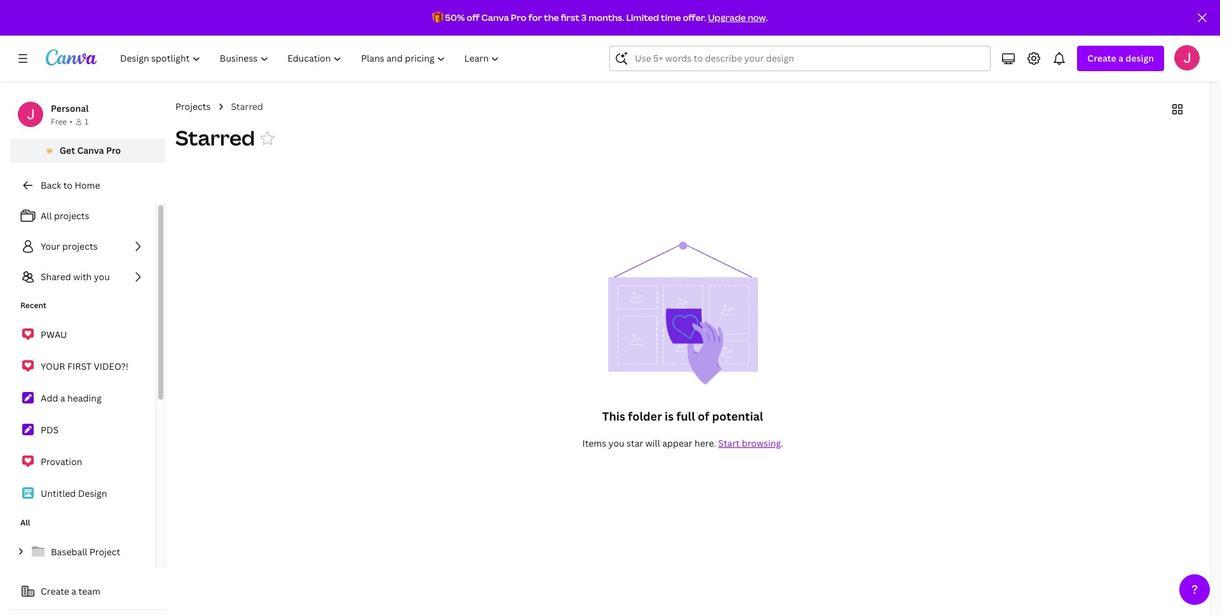 Task type: locate. For each thing, give the bounding box(es) containing it.
your projects link
[[10, 234, 156, 259]]

you left star
[[609, 437, 625, 450]]

a inside button
[[71, 586, 76, 598]]

create for create a team
[[41, 586, 69, 598]]

1 vertical spatial you
[[609, 437, 625, 450]]

untitled design
[[41, 488, 107, 500]]

untitled design link
[[10, 481, 156, 507]]

create a design button
[[1078, 46, 1165, 71]]

all for all
[[20, 518, 30, 528]]

appear
[[663, 437, 693, 450]]

baseball project link
[[10, 539, 156, 566]]

1 vertical spatial starred
[[175, 124, 255, 151]]

list containing pwau
[[10, 322, 156, 507]]

you right with
[[94, 271, 110, 283]]

🎁 50% off canva pro for the first 3 months. limited time offer. upgrade now .
[[432, 11, 768, 24]]

1 vertical spatial list
[[10, 322, 156, 507]]

a right add
[[60, 392, 65, 404]]

shared with you link
[[10, 265, 156, 290]]

create inside button
[[41, 586, 69, 598]]

create inside dropdown button
[[1088, 52, 1117, 64]]

pro left for
[[511, 11, 527, 24]]

create a design
[[1088, 52, 1155, 64]]

1 vertical spatial projects
[[62, 240, 98, 252]]

0 horizontal spatial a
[[60, 392, 65, 404]]

pro inside button
[[106, 144, 121, 156]]

1 vertical spatial all
[[20, 518, 30, 528]]

0 vertical spatial starred
[[231, 100, 263, 113]]

1 vertical spatial canva
[[77, 144, 104, 156]]

team
[[79, 586, 100, 598]]

add a heading
[[41, 392, 102, 404]]

.
[[766, 11, 768, 24], [781, 437, 784, 450]]

full
[[677, 409, 695, 424]]

50%
[[445, 11, 465, 24]]

0 vertical spatial list
[[10, 203, 156, 290]]

0 vertical spatial create
[[1088, 52, 1117, 64]]

a
[[1119, 52, 1124, 64], [60, 392, 65, 404], [71, 586, 76, 598]]

pds link
[[10, 417, 156, 444]]

1
[[84, 116, 89, 127]]

1 vertical spatial create
[[41, 586, 69, 598]]

items
[[583, 437, 607, 450]]

create left the design
[[1088, 52, 1117, 64]]

0 horizontal spatial pro
[[106, 144, 121, 156]]

. right start
[[781, 437, 784, 450]]

2 list from the top
[[10, 322, 156, 507]]

free •
[[51, 116, 72, 127]]

back to home
[[41, 179, 100, 191]]

1 horizontal spatial all
[[41, 210, 52, 222]]

pro up back to home link
[[106, 144, 121, 156]]

projects inside your projects link
[[62, 240, 98, 252]]

None search field
[[610, 46, 992, 71]]

shared with you
[[41, 271, 110, 283]]

a for team
[[71, 586, 76, 598]]

start browsing link
[[719, 437, 781, 450]]

0 vertical spatial canva
[[482, 11, 509, 24]]

add a heading link
[[10, 385, 156, 412]]

1 horizontal spatial pro
[[511, 11, 527, 24]]

0 horizontal spatial canva
[[77, 144, 104, 156]]

2 vertical spatial a
[[71, 586, 76, 598]]

create
[[1088, 52, 1117, 64], [41, 586, 69, 598]]

canva right off
[[482, 11, 509, 24]]

get canva pro
[[60, 144, 121, 156]]

0 horizontal spatial you
[[94, 271, 110, 283]]

projects right your
[[62, 240, 98, 252]]

starred
[[231, 100, 263, 113], [175, 124, 255, 151]]

canva right get
[[77, 144, 104, 156]]

a for design
[[1119, 52, 1124, 64]]

all
[[41, 210, 52, 222], [20, 518, 30, 528]]

off
[[467, 11, 480, 24]]

pds
[[41, 424, 59, 436]]

0 vertical spatial projects
[[54, 210, 89, 222]]

now
[[748, 11, 766, 24]]

0 horizontal spatial all
[[20, 518, 30, 528]]

0 vertical spatial .
[[766, 11, 768, 24]]

you
[[94, 271, 110, 283], [609, 437, 625, 450]]

get canva pro button
[[10, 139, 165, 163]]

1 vertical spatial a
[[60, 392, 65, 404]]

create left team
[[41, 586, 69, 598]]

1 vertical spatial .
[[781, 437, 784, 450]]

1 horizontal spatial create
[[1088, 52, 1117, 64]]

0 horizontal spatial create
[[41, 586, 69, 598]]

canva
[[482, 11, 509, 24], [77, 144, 104, 156]]

upgrade now button
[[708, 11, 766, 24]]

a left the design
[[1119, 52, 1124, 64]]

video?!
[[94, 361, 129, 373]]

top level navigation element
[[112, 46, 511, 71]]

months.
[[589, 11, 625, 24]]

projects inside "all projects" link
[[54, 210, 89, 222]]

1 horizontal spatial .
[[781, 437, 784, 450]]

0 horizontal spatial .
[[766, 11, 768, 24]]

list
[[10, 203, 156, 290], [10, 322, 156, 507]]

your
[[41, 240, 60, 252]]

home
[[75, 179, 100, 191]]

starred right projects on the top left
[[231, 100, 263, 113]]

first
[[561, 11, 580, 24]]

a inside dropdown button
[[1119, 52, 1124, 64]]

2 horizontal spatial a
[[1119, 52, 1124, 64]]

projects
[[54, 210, 89, 222], [62, 240, 98, 252]]

all projects link
[[10, 203, 156, 229]]

all projects
[[41, 210, 89, 222]]

with
[[73, 271, 92, 283]]

this folder is full of potential
[[603, 409, 764, 424]]

the
[[544, 11, 559, 24]]

0 vertical spatial all
[[41, 210, 52, 222]]

james peterson image
[[1175, 45, 1200, 71]]

starred down projects 'link'
[[175, 124, 255, 151]]

create a team
[[41, 586, 100, 598]]

folder
[[628, 409, 662, 424]]

projects down back to home
[[54, 210, 89, 222]]

canva inside button
[[77, 144, 104, 156]]

1 horizontal spatial a
[[71, 586, 76, 598]]

. right upgrade
[[766, 11, 768, 24]]

0 vertical spatial a
[[1119, 52, 1124, 64]]

a inside "link"
[[60, 392, 65, 404]]

design
[[78, 488, 107, 500]]

0 vertical spatial you
[[94, 271, 110, 283]]

0 vertical spatial pro
[[511, 11, 527, 24]]

a left team
[[71, 586, 76, 598]]

is
[[665, 409, 674, 424]]

1 vertical spatial pro
[[106, 144, 121, 156]]

1 list from the top
[[10, 203, 156, 290]]

create a team button
[[10, 579, 165, 605]]

list containing all projects
[[10, 203, 156, 290]]

pro
[[511, 11, 527, 24], [106, 144, 121, 156]]



Task type: vqa. For each thing, say whether or not it's contained in the screenshot.
a within List
yes



Task type: describe. For each thing, give the bounding box(es) containing it.
upgrade
[[708, 11, 746, 24]]

here.
[[695, 437, 717, 450]]

your projects
[[41, 240, 98, 252]]

baseball
[[51, 546, 87, 558]]

all for all projects
[[41, 210, 52, 222]]

for
[[529, 11, 542, 24]]

projects link
[[175, 100, 211, 114]]

of
[[698, 409, 710, 424]]

limited
[[627, 11, 660, 24]]

projects for all projects
[[54, 210, 89, 222]]

items you star will appear here. start browsing .
[[583, 437, 784, 450]]

1 horizontal spatial canva
[[482, 11, 509, 24]]

a for heading
[[60, 392, 65, 404]]

pwau
[[41, 329, 67, 341]]

provation link
[[10, 449, 156, 476]]

time
[[661, 11, 681, 24]]

•
[[69, 116, 72, 127]]

browsing
[[742, 437, 781, 450]]

heading
[[67, 392, 102, 404]]

will
[[646, 437, 660, 450]]

first
[[67, 361, 92, 373]]

provation
[[41, 456, 82, 468]]

create for create a design
[[1088, 52, 1117, 64]]

your first video?! link
[[10, 354, 156, 380]]

Search search field
[[635, 46, 966, 71]]

3
[[582, 11, 587, 24]]

untitled
[[41, 488, 76, 500]]

projects for your projects
[[62, 240, 98, 252]]

shared
[[41, 271, 71, 283]]

projects
[[175, 100, 211, 113]]

offer.
[[683, 11, 707, 24]]

your
[[41, 361, 65, 373]]

personal
[[51, 102, 89, 114]]

your first video?!
[[41, 361, 129, 373]]

back to home link
[[10, 173, 165, 198]]

baseball project
[[51, 546, 120, 558]]

add
[[41, 392, 58, 404]]

to
[[63, 179, 72, 191]]

1 horizontal spatial you
[[609, 437, 625, 450]]

star
[[627, 437, 644, 450]]

this
[[603, 409, 626, 424]]

potential
[[712, 409, 764, 424]]

back
[[41, 179, 61, 191]]

🎁
[[432, 11, 444, 24]]

get
[[60, 144, 75, 156]]

recent
[[20, 300, 46, 311]]

pwau link
[[10, 322, 156, 348]]

design
[[1126, 52, 1155, 64]]

free
[[51, 116, 67, 127]]

start
[[719, 437, 740, 450]]

project
[[90, 546, 120, 558]]



